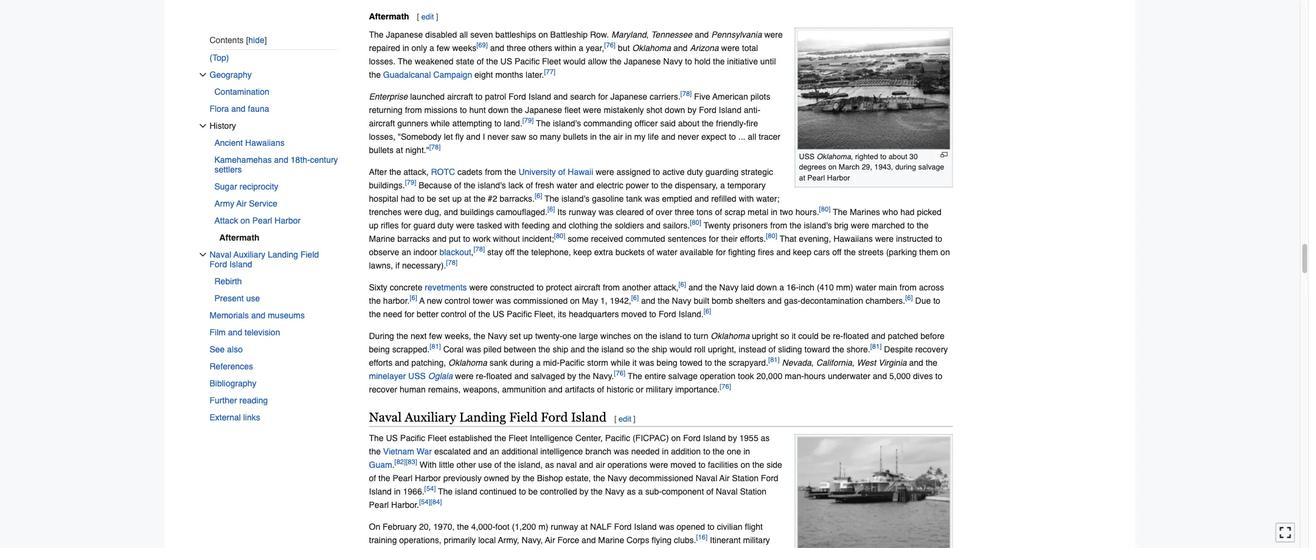 Task type: describe. For each thing, give the bounding box(es) containing it.
later.
[[526, 70, 544, 80]]

[ for naval auxiliary landing field ford island
[[614, 415, 617, 424]]

1 horizontal spatial aftermath
[[369, 12, 409, 22]]

0 vertical spatial uss
[[799, 153, 815, 161]]

as inside the island continued to be controlled by the navy as a sub-component of naval station pearl harbor.
[[627, 487, 636, 497]]

[ edit ] for naval auxiliary landing field ford island
[[614, 415, 635, 424]]

to left land.
[[494, 119, 501, 128]]

their
[[721, 234, 738, 244]]

0 horizontal spatial fleet
[[428, 434, 447, 443]]

[6] link up [6] a new control tower was commissioned on may 1, 1942, [6] and the navy built bomb shelters and gas-decontamination chambers. [6] on the bottom of page
[[679, 281, 686, 289]]

need
[[383, 310, 402, 319]]

and left gas-
[[768, 296, 782, 306]]

[78] link left five
[[680, 90, 692, 98]]

further reading link
[[210, 392, 339, 409]]

three inside [6] its runway was cleared of over three tons of scrap metal in two hours. [80]
[[675, 207, 694, 217]]

, up hours
[[811, 358, 814, 368]]

0 horizontal spatial [81] link
[[430, 344, 441, 351]]

1 horizontal spatial naval auxiliary landing field ford island
[[369, 411, 606, 425]]

lack
[[508, 181, 523, 190]]

and up ammunition
[[514, 372, 528, 381]]

a inside and the navy laid down a 16-inch (410 mm) water main from across the harbor.
[[779, 283, 784, 293]]

1 horizontal spatial bullets
[[563, 132, 588, 142]]

without
[[493, 234, 520, 244]]

[78] down blackout
[[446, 260, 457, 267]]

see also link
[[210, 341, 339, 358]]

pacific up vietnam war link
[[400, 434, 425, 443]]

by inside the island continued to be controlled by the navy as a sub-component of naval station pearl harbor.
[[579, 487, 588, 497]]

2 never from the left
[[678, 132, 699, 142]]

so inside 'upright so it could be re-floated and patched before being scrapped.'
[[780, 331, 789, 341]]

sentences
[[668, 234, 706, 244]]

arizona
[[690, 43, 719, 53]]

to right due
[[933, 296, 940, 306]]

japanese inside 'were total losses. the weakened state of the us pacific fleet would allow the japanese navy to hold the initiative until the'
[[624, 57, 661, 66]]

power
[[626, 181, 649, 190]]

assigned
[[616, 167, 651, 177]]

guam
[[369, 460, 392, 470]]

center,
[[575, 434, 603, 443]]

were inside with little other use of the island, as naval and air operations were moved to facilities on the side of the pearl harbor previously owned by the bishop estate, the navy decommissioned naval air station ford island in 1966.
[[650, 460, 668, 470]]

and down contamination
[[231, 104, 246, 114]]

[69] link
[[476, 42, 488, 49]]

blackout , [78]
[[439, 246, 485, 257]]

to inside vietnam war escalated and an additional intelligence branch was needed in addition to the one in guam . [82] [83]
[[703, 447, 710, 457]]

scrapyard.
[[729, 358, 768, 368]]

settlers
[[214, 165, 242, 174]]

life
[[648, 132, 659, 142]]

uss oklahoma
[[799, 153, 851, 161]]

operation
[[700, 372, 736, 381]]

military inside itinerant military
[[743, 536, 770, 546]]

[6] its runway was cleared of over three tons of scrap metal in two hours. [80]
[[547, 206, 831, 217]]

land.
[[504, 119, 522, 128]]

constructed
[[490, 283, 534, 293]]

little
[[439, 460, 454, 470]]

pearl down the service
[[252, 216, 272, 226]]

of up twenty
[[715, 207, 722, 217]]

[76] inside oklahoma sank during a mid-pacific storm while it was being towed to the scrapyard. [81] nevada , california , west virginia and the minelayer uss oglala were re-floated and salvaged by the navy. [76]
[[614, 370, 625, 378]]

to down [6] a new control tower was commissioned on may 1, 1942, [6] and the navy built bomb shelters and gas-decontamination chambers. [6] on the bottom of page
[[649, 310, 656, 319]]

and right [69] link at left top
[[490, 43, 504, 53]]

island,
[[518, 460, 543, 470]]

pearl inside the island continued to be controlled by the navy as a sub-component of naval station pearl harbor.
[[369, 501, 389, 510]]

duty inside the marines who had picked up rifles for guard duty were tasked with feeding and clothing the soldiers and sailors.
[[438, 221, 454, 230]]

2 horizontal spatial up
[[523, 331, 533, 341]]

18th-
[[291, 155, 310, 165]]

re- inside oklahoma sank during a mid-pacific storm while it was being towed to the scrapyard. [81] nevada , california , west virginia and the minelayer uss oglala were re-floated and salvaged by the navy. [76]
[[476, 372, 486, 381]]

oklahoma up march
[[817, 153, 851, 161]]

naval auxiliary landing field ford island inside "link"
[[210, 250, 319, 269]]

new
[[427, 296, 442, 306]]

civilian
[[717, 522, 742, 532]]

the inside the island continued to be controlled by the navy as a sub-component of naval station pearl harbor.
[[591, 487, 603, 497]]

navy.
[[593, 372, 614, 381]]

inch
[[799, 283, 814, 293]]

for inside [80] some received commuted sentences for their efforts. [80]
[[709, 234, 719, 244]]

[6] link left due
[[905, 295, 913, 302]]

0 vertical spatial attack,
[[404, 167, 429, 177]]

naval
[[556, 460, 577, 470]]

0 vertical spatial all
[[459, 30, 468, 39]]

[6] left 'a'
[[410, 295, 417, 302]]

ammunition
[[502, 385, 546, 395]]

, inside , righted to about 30 degrees on march 29, 1943, during salvage at pearl harbor
[[851, 153, 853, 161]]

1 horizontal spatial set
[[510, 331, 521, 341]]

being for towed
[[657, 358, 677, 368]]

sliding
[[778, 345, 802, 355]]

1 ship from the left
[[553, 345, 568, 355]]

external links link
[[210, 409, 339, 426]]

moved inside with little other use of the island, as naval and air operations were moved to facilities on the side of the pearl harbor previously owned by the bishop estate, the navy decommissioned naval air station ford island in 1966.
[[671, 460, 696, 470]]

[6] a new control tower was commissioned on may 1, 1942, [6] and the navy built bomb shelters and gas-decontamination chambers. [6]
[[410, 295, 913, 306]]

hawaiians inside that evening, hawaiians were instructed to observe an indoor
[[834, 234, 873, 244]]

set inside because of the island's lack of fresh water and electric power to the dispensary, a temporary hospital had to be set up at the #2 barracks.
[[439, 194, 450, 204]]

[6] link down fresh
[[535, 193, 542, 200]]

march
[[839, 163, 860, 172]]

control inside due to the need for better control of the us pacific fleet, its headquarters moved to ford island.
[[441, 310, 466, 319]]

references link
[[210, 358, 339, 375]]

tons
[[697, 207, 713, 217]]

itinerant
[[710, 536, 741, 546]]

1 vertical spatial [54] link
[[419, 499, 430, 507]]

twenty
[[704, 221, 730, 230]]

0 horizontal spatial [81]
[[430, 344, 441, 351]]

i
[[483, 132, 485, 142]]

[78] link down blackout
[[446, 260, 457, 267]]

[6] link left 'a'
[[410, 295, 417, 302]]

hawaii
[[568, 167, 593, 177]]

on up [81] coral was piled between the ship and the island so the ship would roll upright, instead of sliding toward the shore. [81]
[[634, 331, 643, 341]]

2 ship from the left
[[652, 345, 667, 355]]

aircraft inside "enterprise launched aircraft to patrol ford island and search for japanese carriers. [78]"
[[447, 92, 473, 102]]

island inside the island continued to be controlled by the navy as a sub-component of naval station pearl harbor.
[[455, 487, 477, 497]]

the inside on february 20, 1970, the 4,000-foot (1,200 m) runway at nalf ford island was opened to civilian flight training operations, primarily local army, navy, air force and marine corps flying clubs.
[[457, 522, 469, 532]]

rifles
[[381, 221, 399, 230]]

and inside and the navy laid down a 16-inch (410 mm) water main from across the harbor.
[[688, 283, 703, 293]]

state
[[456, 57, 474, 66]]

at inside the island's commanding officer said about the friendly-fire losses, "somebody let fly and i never saw so many bullets in the air in my life and never expect to ... all tracer bullets at night."
[[396, 145, 403, 155]]

navy inside with little other use of the island, as naval and air operations were moved to facilities on the side of the pearl harbor previously owned by the bishop estate, the navy decommissioned naval air station ford island in 1966.
[[608, 474, 627, 483]]

hospital
[[369, 194, 398, 204]]

0 vertical spatial use
[[246, 294, 260, 303]]

[78] link down work
[[474, 246, 485, 254]]

2 vertical spatial [76] link
[[720, 384, 731, 391]]

and right dug,
[[444, 207, 458, 217]]

and up dives
[[909, 358, 923, 368]]

be for upright so it could be re-floated and patched before being scrapped.
[[821, 331, 831, 341]]

other
[[457, 460, 476, 470]]

minelayer
[[369, 372, 406, 381]]

[78] link down "somebody
[[429, 144, 441, 152]]

with inside the marines who had picked up rifles for guard duty were tasked with feeding and clothing the soldiers and sailors.
[[504, 221, 519, 230]]

[6] link down another
[[631, 295, 639, 302]]

and up also
[[228, 328, 242, 338]]

up inside because of the island's lack of fresh water and electric power to the dispensary, a temporary hospital had to be set up at the #2 barracks.
[[452, 194, 462, 204]]

in inside [6] its runway was cleared of over three tons of scrap metal in two hours. [80]
[[771, 207, 777, 217]]

present use
[[214, 294, 260, 303]]

island.
[[679, 310, 704, 319]]

sub-
[[645, 487, 662, 497]]

of down guam link
[[369, 474, 376, 483]]

for inside stay off the telephone, keep extra buckets of water available for fighting fires and keep cars off the streets (parking them on lawns, if necessary).
[[716, 248, 726, 257]]

protect
[[546, 283, 572, 293]]

japanese up only
[[386, 30, 423, 39]]

owned
[[484, 474, 509, 483]]

of inside the island continued to be controlled by the navy as a sub-component of naval station pearl harbor.
[[706, 487, 713, 497]]

ancient hawaiians link
[[214, 134, 339, 151]]

[80] up telephone,
[[554, 233, 565, 240]]

[80] link left that
[[766, 233, 777, 240]]

see also
[[210, 345, 243, 355]]

harbor inside with little other use of the island, as naval and air operations were moved to facilities on the side of the pearl harbor previously owned by the bishop estate, the navy decommissioned naval air station ford island in 1966.
[[415, 474, 441, 483]]

to left "turn"
[[684, 331, 691, 341]]

geography
[[210, 70, 252, 80]]

shot
[[646, 105, 662, 115]]

0 vertical spatial [54] link
[[424, 486, 436, 493]]

1 horizontal spatial [81] link
[[768, 357, 780, 365]]

on inside stay off the telephone, keep extra buckets of water available for fighting fires and keep cars off the streets (parking them on lawns, if necessary).
[[941, 248, 950, 257]]

0 horizontal spatial harbor
[[275, 216, 301, 226]]

tower
[[473, 296, 493, 306]]

1942,
[[610, 296, 631, 306]]

1 horizontal spatial fleet
[[509, 434, 528, 443]]

by inside "the us pacific fleet established the fleet intelligence center, pacific (ficpac) on ford island by 1955 as the"
[[728, 434, 737, 443]]

island inside with little other use of the island, as naval and air operations were moved to facilities on the side of the pearl harbor previously owned by the bishop estate, the navy decommissioned naval air station ford island in 1966.
[[369, 487, 392, 497]]

on inside "the us pacific fleet established the fleet intelligence center, pacific (ficpac) on ford island by 1955 as the"
[[671, 434, 681, 443]]

with inside the island's gasoline tank was emptied and refilled with water; trenches were dug, and buildings camouflaged.
[[739, 194, 754, 204]]

and down its
[[552, 221, 566, 230]]

battleships
[[495, 30, 536, 39]]

active
[[662, 167, 685, 177]]

floated inside oklahoma sank during a mid-pacific storm while it was being towed to the scrapyard. [81] nevada , california , west virginia and the minelayer uss oglala were re-floated and salvaged by the navy. [76]
[[486, 372, 512, 381]]

in left my
[[625, 132, 632, 142]]

2 horizontal spatial [81] link
[[870, 344, 882, 351]]

of inside the entire salvage operation took 20,000 man-hours underwater and 5,000 dives to recover human remains, weapons, ammunition and artifacts of historic or military importance.
[[597, 385, 604, 395]]

few inside were repaired in only a few weeks
[[437, 43, 450, 53]]

and up arizona on the top
[[695, 30, 709, 39]]

1 vertical spatial aftermath
[[219, 233, 260, 243]]

be for the island continued to be controlled by the navy as a sub-component of naval station pearl harbor.
[[528, 487, 538, 497]]

[80] left that
[[766, 233, 777, 240]]

the for the marines who had picked up rifles for guard duty were tasked with feeding and clothing the soldiers and sailors.
[[833, 207, 847, 217]]

edit link for aftermath
[[421, 12, 434, 22]]

edit link for naval auxiliary landing field ford island
[[619, 415, 631, 424]]

sugar reciprocity
[[214, 182, 278, 192]]

an inside that evening, hawaiians were instructed to observe an indoor
[[402, 248, 411, 257]]

[79] for "[79]" link to the right
[[522, 117, 534, 125]]

initiative
[[727, 57, 758, 66]]

[6] down built
[[704, 308, 711, 316]]

[6] inside sixty concrete revetments were constructed to protect aircraft from another attack, [6]
[[679, 281, 686, 289]]

and down said
[[661, 132, 675, 142]]

would inside 'were total losses. the weakened state of the us pacific fleet would allow the japanese navy to hold the initiative until the'
[[563, 57, 586, 66]]

fleet inside 'were total losses. the weakened state of the us pacific fleet would allow the japanese navy to hold the initiative until the'
[[542, 57, 561, 66]]

marched
[[872, 221, 905, 230]]

of left hawaii
[[558, 167, 565, 177]]

0 vertical spatial [76] link
[[604, 42, 616, 49]]

on inside with little other use of the island, as naval and air operations were moved to facilities on the side of the pearl harbor previously owned by the bishop estate, the navy decommissioned naval air station ford island in 1966.
[[741, 460, 750, 470]]

an inside vietnam war escalated and an additional intelligence branch was needed in addition to the one in guam . [82] [83]
[[490, 447, 499, 457]]

towed
[[680, 358, 703, 368]]

the inside "five american pilots returning from missions to hunt down the japanese fleet were mistakenly shot down by ford island anti- aircraft gunners while attempting to land."
[[511, 105, 523, 115]]

of down cadets
[[454, 181, 461, 190]]

marine inside on february 20, 1970, the 4,000-foot (1,200 m) runway at nalf ford island was opened to civilian flight training operations, primarily local army, navy, air force and marine corps flying clubs.
[[598, 536, 624, 546]]

three inside [69] and three others within a year, [76] but oklahoma and arizona
[[507, 43, 526, 53]]

flora and fauna
[[210, 104, 269, 114]]

to right 'put'
[[463, 234, 470, 244]]

in down commanding
[[590, 132, 597, 142]]

in down (ficpac)
[[662, 447, 669, 457]]

as inside "the us pacific fleet established the fleet intelligence center, pacific (ficpac) on ford island by 1955 as the"
[[761, 434, 770, 443]]

importance.
[[675, 385, 720, 395]]

of left over
[[646, 207, 653, 217]]

work
[[473, 234, 491, 244]]

[80] link up evening,
[[819, 206, 831, 214]]

[6] down another
[[631, 295, 639, 302]]

decommissioned
[[629, 474, 693, 483]]

1 off from the left
[[505, 248, 515, 257]]

and up television
[[251, 311, 265, 320]]

while inside oklahoma sank during a mid-pacific storm while it was being towed to the scrapyard. [81] nevada , california , west virginia and the minelayer uss oglala were re-floated and salvaged by the navy. [76]
[[611, 358, 630, 368]]

additional
[[502, 447, 538, 457]]

to inside were assigned to active duty guarding strategic buildings.
[[653, 167, 660, 177]]

and down another
[[641, 296, 655, 306]]

harbor inside , righted to about 30 degrees on march 29, 1943, during salvage at pearl harbor
[[827, 174, 850, 183]]

and down salvaged
[[548, 385, 563, 395]]

was inside the island's gasoline tank was emptied and refilled with water; trenches were dug, and buildings camouflaged.
[[645, 194, 660, 204]]

it inside oklahoma sank during a mid-pacific storm while it was being towed to the scrapyard. [81] nevada , california , west virginia and the minelayer uss oglala were re-floated and salvaged by the navy. [76]
[[632, 358, 637, 368]]

branch
[[585, 447, 611, 457]]

fresh
[[535, 181, 554, 190]]

to up instructed
[[907, 221, 914, 230]]

[6] down fresh
[[535, 193, 542, 200]]

chambers.
[[866, 296, 905, 306]]

station inside the island continued to be controlled by the navy as a sub-component of naval station pearl harbor.
[[740, 487, 766, 497]]

and down virginia
[[873, 372, 887, 381]]

from inside twenty prisoners from the island's brig were marched to the marine barracks and put to work without incident;
[[770, 221, 787, 230]]

attack, inside sixty concrete revetments were constructed to protect aircraft from another attack, [6]
[[653, 283, 679, 293]]

electric
[[596, 181, 623, 190]]

ancient
[[214, 138, 243, 148]]

in down 1955
[[743, 447, 750, 457]]

[78] down "somebody
[[429, 144, 441, 152]]

night."
[[405, 145, 429, 155]]

runway inside on february 20, 1970, the 4,000-foot (1,200 m) runway at nalf ford island was opened to civilian flight training operations, primarily local army, navy, air force and marine corps flying clubs.
[[551, 522, 578, 532]]

had inside the marines who had picked up rifles for guard duty were tasked with feeding and clothing the soldiers and sailors.
[[900, 207, 915, 217]]

of inside 'were total losses. the weakened state of the us pacific fleet would allow the japanese navy to hold the initiative until the'
[[477, 57, 484, 66]]

pearl inside , righted to about 30 degrees on march 29, 1943, during salvage at pearl harbor
[[807, 174, 825, 183]]

[6] link left its
[[547, 206, 555, 214]]

0 vertical spatial one
[[563, 331, 577, 341]]

reciprocity
[[240, 182, 278, 192]]

missions
[[424, 105, 457, 115]]

during
[[369, 331, 394, 341]]

to inside 'were total losses. the weakened state of the us pacific fleet would allow the japanese navy to hold the initiative until the'
[[685, 57, 692, 66]]

to left the hunt
[[460, 105, 467, 115]]

the for the us pacific fleet established the fleet intelligence center, pacific (ficpac) on ford island by 1955 as the
[[369, 434, 384, 443]]

and up commuted
[[646, 221, 661, 230]]

external
[[210, 413, 241, 423]]

duty inside were assigned to active duty guarding strategic buildings.
[[687, 167, 703, 177]]

strategic
[[741, 167, 773, 177]]

were inside the island's gasoline tank was emptied and refilled with water; trenches were dug, and buildings camouflaged.
[[404, 207, 422, 217]]

incident;
[[522, 234, 554, 244]]

weapons,
[[463, 385, 500, 395]]

by inside with little other use of the island, as naval and air operations were moved to facilities on the side of the pearl harbor previously owned by the bishop estate, the navy decommissioned naval air station ford island in 1966.
[[511, 474, 520, 483]]

(1,200
[[512, 522, 536, 532]]

fires
[[758, 248, 774, 257]]

the japanese disabled all seven battleships on battleship row. maryland , tennessee and pennsylvania
[[369, 30, 762, 39]]

being for scrapped.
[[369, 345, 390, 355]]

and inside [81] coral was piled between the ship and the island so the ship would roll upright, instead of sliding toward the shore. [81]
[[571, 345, 585, 355]]

of inside due to the need for better control of the us pacific fleet, its headquarters moved to ford island.
[[469, 310, 476, 319]]

on inside the attack on pearl harbor link
[[240, 216, 250, 226]]

oklahoma up upright,
[[711, 331, 750, 341]]

a inside the island continued to be controlled by the navy as a sub-component of naval station pearl harbor.
[[638, 487, 643, 497]]

from inside and the navy laid down a 16-inch (410 mm) water main from across the harbor.
[[900, 283, 917, 293]]

1 horizontal spatial landing
[[459, 411, 506, 425]]

to down "because"
[[417, 194, 424, 204]]

0 vertical spatial island
[[660, 331, 682, 341]]

[80] link up telephone,
[[554, 233, 565, 240]]

edit for naval auxiliary landing field ford island
[[619, 415, 631, 424]]

[80] down [6] its runway was cleared of over three tons of scrap metal in two hours. [80]
[[690, 219, 701, 227]]

and up tons
[[695, 194, 709, 204]]

the for the island's commanding officer said about the friendly-fire losses, "somebody let fly and i never saw so many bullets in the air in my life and never expect to ... all tracer bullets at night."
[[536, 119, 551, 128]]

and inside because of the island's lack of fresh water and electric power to the dispensary, a temporary hospital had to be set up at the #2 barracks.
[[580, 181, 594, 190]]

university of hawaii link
[[519, 167, 593, 177]]

external links
[[210, 413, 260, 423]]

vietnam war escalated and an additional intelligence branch was needed in addition to the one in guam . [82] [83]
[[369, 447, 750, 470]]

use inside with little other use of the island, as naval and air operations were moved to facilities on the side of the pearl harbor previously owned by the bishop estate, the navy decommissioned naval air station ford island in 1966.
[[478, 460, 492, 470]]

water inside because of the island's lack of fresh water and electric power to the dispensary, a temporary hospital had to be set up at the #2 barracks.
[[557, 181, 577, 190]]

, left the tennessee
[[646, 30, 649, 39]]

[6] link down built
[[704, 308, 711, 316]]

(ficpac)
[[633, 434, 669, 443]]

of right lack
[[526, 181, 533, 190]]

at inside because of the island's lack of fresh water and electric power to the dispensary, a temporary hospital had to be set up at the #2 barracks.
[[464, 194, 471, 204]]

1 horizontal spatial auxiliary
[[405, 411, 456, 425]]

dug,
[[425, 207, 441, 217]]

[6] left due
[[905, 295, 913, 302]]

guard
[[413, 221, 435, 230]]

despite
[[884, 345, 913, 355]]

2 vertical spatial [76]
[[720, 384, 731, 391]]

telephone,
[[531, 248, 571, 257]]

ford up intelligence
[[541, 411, 568, 425]]

rotc link
[[431, 167, 455, 177]]

on up others
[[538, 30, 548, 39]]

island up center,
[[571, 411, 606, 425]]

[82] link
[[395, 459, 406, 467]]

ford inside "five american pilots returning from missions to hunt down the japanese fleet were mistakenly shot down by ford island anti- aircraft gunners while attempting to land."
[[699, 105, 716, 115]]



Task type: vqa. For each thing, say whether or not it's contained in the screenshot.
Preview
no



Task type: locate. For each thing, give the bounding box(es) containing it.
1 horizontal spatial edit link
[[619, 415, 631, 424]]

expect
[[701, 132, 727, 142]]

of down upright
[[769, 345, 776, 355]]

also
[[227, 345, 243, 355]]

1 vertical spatial us
[[493, 310, 504, 319]]

within
[[555, 43, 576, 53]]

mistakenly
[[604, 105, 644, 115]]

ford inside naval auxiliary landing field ford island
[[210, 260, 227, 269]]

aircraft inside "five american pilots returning from missions to hunt down the japanese fleet were mistakenly shot down by ford island anti- aircraft gunners while attempting to land."
[[369, 119, 395, 128]]

1 vertical spatial during
[[510, 358, 534, 368]]

] up (ficpac)
[[633, 415, 635, 424]]

primarily
[[444, 536, 476, 546]]

were inside were repaired in only a few weeks
[[764, 30, 783, 39]]

for inside the marines who had picked up rifles for guard duty were tasked with feeding and clothing the soldiers and sailors.
[[401, 221, 411, 230]]

1966.
[[403, 487, 424, 497]]

the for the japanese disabled all seven battleships on battleship row. maryland , tennessee and pennsylvania
[[369, 30, 384, 39]]

commissioned
[[513, 296, 568, 306]]

1 horizontal spatial [79]
[[522, 117, 534, 125]]

were repaired in only a few weeks
[[369, 30, 783, 53]]

0 vertical spatial hawaiians
[[245, 138, 284, 148]]

salvage inside , righted to about 30 degrees on march 29, 1943, during salvage at pearl harbor
[[918, 163, 944, 172]]

while down missions
[[430, 119, 450, 128]]

1 horizontal spatial one
[[727, 447, 741, 457]]

laid
[[741, 283, 754, 293]]

gas-
[[784, 296, 801, 306]]

army air service
[[214, 199, 277, 209]]

[6] up [6] a new control tower was commissioned on may 1, 1942, [6] and the navy built bomb shelters and gas-decontamination chambers. [6] on the bottom of page
[[679, 281, 686, 289]]

about left 30 at the right top
[[889, 153, 907, 161]]

decontamination
[[801, 296, 863, 306]]

control up weeks, at bottom
[[441, 310, 466, 319]]

1 horizontal spatial down
[[665, 105, 685, 115]]

field down aftermath link
[[300, 250, 319, 260]]

japanese up mistakenly
[[610, 92, 647, 102]]

were total losses. the weakened state of the us pacific fleet would allow the japanese navy to hold the initiative until the
[[369, 43, 776, 80]]

ford inside due to the need for better control of the us pacific fleet, its headquarters moved to ford island.
[[659, 310, 676, 319]]

0 horizontal spatial three
[[507, 43, 526, 53]]

on down army air service
[[240, 216, 250, 226]]

ford up rebirth
[[210, 260, 227, 269]]

was inside [6] its runway was cleared of over three tons of scrap metal in two hours. [80]
[[599, 207, 614, 217]]

marine down nalf
[[598, 536, 624, 546]]

sixty concrete revetments were constructed to protect aircraft from another attack, [6]
[[369, 281, 686, 293]]

[69]
[[476, 42, 488, 49]]

to down the addition
[[698, 460, 706, 470]]

0 horizontal spatial use
[[246, 294, 260, 303]]

2 horizontal spatial be
[[821, 331, 831, 341]]

0 horizontal spatial would
[[563, 57, 586, 66]]

1 vertical spatial water
[[657, 248, 677, 257]]

1 vertical spatial marine
[[598, 536, 624, 546]]

2 off from the left
[[832, 248, 842, 257]]

1 vertical spatial about
[[889, 153, 907, 161]]

0 vertical spatial set
[[439, 194, 450, 204]]

1 horizontal spatial while
[[611, 358, 630, 368]]

uss up human
[[408, 372, 426, 381]]

1 horizontal spatial all
[[748, 132, 756, 142]]

[16] link
[[696, 534, 708, 542]]

were inside oklahoma sank during a mid-pacific storm while it was being towed to the scrapyard. [81] nevada , california , west virginia and the minelayer uss oglala were re-floated and salvaged by the navy. [76]
[[455, 372, 474, 381]]

bishop
[[537, 474, 563, 483]]

1 vertical spatial few
[[429, 331, 442, 341]]

0 horizontal spatial ship
[[553, 345, 568, 355]]

search
[[570, 92, 596, 102]]

naval inside the island continued to be controlled by the navy as a sub-component of naval station pearl harbor.
[[716, 487, 738, 497]]

streets
[[858, 248, 884, 257]]

japanese inside "five american pilots returning from missions to hunt down the japanese fleet were mistakenly shot down by ford island anti- aircraft gunners while attempting to land."
[[525, 105, 562, 115]]

or
[[636, 385, 643, 395]]

control down revetments
[[445, 296, 470, 306]]

water inside stay off the telephone, keep extra buckets of water available for fighting fires and keep cars off the streets (parking them on lawns, if necessary).
[[657, 248, 677, 257]]

at up buildings on the left top of the page
[[464, 194, 471, 204]]

keep down evening,
[[793, 248, 811, 257]]

[54] for [54]
[[424, 486, 436, 493]]

x small image
[[199, 71, 207, 78], [199, 122, 207, 129]]

0 vertical spatial x small image
[[199, 71, 207, 78]]

japanese down but
[[624, 57, 661, 66]]

cadets
[[457, 167, 483, 177]]

0 vertical spatial had
[[401, 194, 415, 204]]

television
[[245, 328, 280, 338]]

[77]
[[544, 69, 555, 76]]

0 vertical spatial us
[[500, 57, 512, 66]]

on up the addition
[[671, 434, 681, 443]]

film and television
[[210, 328, 280, 338]]

contents
[[210, 35, 244, 45]]

so up the 'sliding'
[[780, 331, 789, 341]]

attack, up [6] a new control tower was commissioned on may 1, 1942, [6] and the navy built bomb shelters and gas-decontamination chambers. [6] on the bottom of page
[[653, 283, 679, 293]]

salvage down the towed
[[668, 372, 698, 381]]

0 vertical spatial during
[[895, 163, 916, 172]]

0 horizontal spatial island
[[455, 487, 477, 497]]

1 horizontal spatial an
[[490, 447, 499, 457]]

1 horizontal spatial harbor
[[415, 474, 441, 483]]

about
[[678, 119, 699, 128], [889, 153, 907, 161]]

being up efforts
[[369, 345, 390, 355]]

0 vertical spatial re-
[[833, 331, 843, 341]]

fleet up war
[[428, 434, 447, 443]]

1 x small image from the top
[[199, 71, 207, 78]]

was inside on february 20, 1970, the 4,000-foot (1,200 m) runway at nalf ford island was opened to civilian flight training operations, primarily local army, navy, air force and marine corps flying clubs.
[[659, 522, 674, 532]]

kamehamehas and 18th-century settlers
[[214, 155, 338, 174]]

island inside "enterprise launched aircraft to patrol ford island and search for japanese carriers. [78]"
[[528, 92, 551, 102]]

three
[[507, 43, 526, 53], [675, 207, 694, 217]]

aftermath down attack
[[219, 233, 260, 243]]

were inside "five american pilots returning from missions to hunt down the japanese fleet were mistakenly shot down by ford island anti- aircraft gunners while attempting to land."
[[583, 105, 601, 115]]

1 keep from the left
[[573, 248, 592, 257]]

1 vertical spatial set
[[510, 331, 521, 341]]

sailors.
[[663, 221, 690, 230]]

edit link
[[421, 12, 434, 22], [619, 415, 631, 424]]

1 vertical spatial [76] link
[[614, 370, 625, 378]]

by up the artifacts
[[567, 372, 576, 381]]

1 horizontal spatial so
[[626, 345, 635, 355]]

0 vertical spatial aircraft
[[447, 92, 473, 102]]

re- up 'weapons,'
[[476, 372, 486, 381]]

[54] link
[[424, 486, 436, 493], [419, 499, 430, 507]]

and down hawaii
[[580, 181, 594, 190]]

[78]
[[680, 90, 692, 98], [429, 144, 441, 152], [474, 246, 485, 254], [446, 260, 457, 267]]

of inside stay off the telephone, keep extra buckets of water available for fighting fires and keep cars off the streets (parking them on lawns, if necessary).
[[647, 248, 654, 257]]

the inside [6] a new control tower was commissioned on may 1, 1942, [6] and the navy built bomb shelters and gas-decontamination chambers. [6]
[[658, 296, 670, 306]]

put
[[449, 234, 461, 244]]

] for naval auxiliary landing field ford island
[[633, 415, 635, 424]]

eight
[[475, 70, 493, 80]]

1 vertical spatial so
[[780, 331, 789, 341]]

[
[[417, 12, 419, 22], [614, 415, 617, 424]]

0 horizontal spatial re-
[[476, 372, 486, 381]]

army,
[[498, 536, 519, 546]]

] up disabled
[[436, 12, 438, 22]]

[ edit ] up disabled
[[417, 12, 438, 22]]

who
[[882, 207, 898, 217]]

in inside were repaired in only a few weeks
[[403, 43, 409, 53]]

three down battleships
[[507, 43, 526, 53]]

1 vertical spatial being
[[657, 358, 677, 368]]

navy inside and the navy laid down a 16-inch (410 mm) water main from across the harbor.
[[719, 283, 739, 293]]

0 vertical spatial floated
[[843, 331, 869, 341]]

2 horizontal spatial [81]
[[870, 344, 882, 351]]

1 vertical spatial up
[[369, 221, 378, 230]]

fullscreen image
[[1279, 527, 1291, 539]]

0 horizontal spatial set
[[439, 194, 450, 204]]

a inside oklahoma sank during a mid-pacific storm while it was being towed to the scrapyard. [81] nevada , california , west virginia and the minelayer uss oglala were re-floated and salvaged by the navy. [76]
[[536, 358, 541, 368]]

the for the island's gasoline tank was emptied and refilled with water; trenches were dug, and buildings camouflaged.
[[545, 194, 559, 204]]

[6] left its
[[547, 206, 555, 214]]

[ edit ] for aftermath
[[417, 12, 438, 22]]

0 vertical spatial [54]
[[424, 486, 436, 493]]

from right cadets
[[485, 167, 502, 177]]

floated inside 'upright so it could be re-floated and patched before being scrapped.'
[[843, 331, 869, 341]]

temporary
[[727, 181, 766, 190]]

bullets
[[563, 132, 588, 142], [369, 145, 394, 155]]

pacific inside due to the need for better control of the us pacific fleet, its headquarters moved to ford island.
[[507, 310, 532, 319]]

[76] inside [69] and three others within a year, [76] but oklahoma and arizona
[[604, 42, 616, 49]]

because
[[419, 181, 452, 190]]

three down the emptied
[[675, 207, 694, 217]]

from inside "five american pilots returning from missions to hunt down the japanese fleet were mistakenly shot down by ford island anti- aircraft gunners while attempting to land."
[[405, 105, 422, 115]]

0 horizontal spatial air
[[236, 199, 247, 209]]

floated up shore.
[[843, 331, 869, 341]]

[83]
[[406, 459, 417, 467]]

at inside , righted to about 30 degrees on march 29, 1943, during salvage at pearl harbor
[[799, 174, 805, 183]]

naval
[[210, 250, 231, 260], [369, 411, 402, 425], [696, 474, 717, 483], [716, 487, 738, 497]]

]
[[436, 12, 438, 22], [633, 415, 635, 424]]

[78] inside blackout , [78]
[[474, 246, 485, 254]]

weakened
[[415, 57, 454, 66]]

efforts.
[[740, 234, 766, 244]]

a
[[419, 296, 425, 306]]

was up operations
[[614, 447, 629, 457]]

toward
[[805, 345, 830, 355]]

[54] for [54] [84]
[[419, 499, 430, 507]]

pearl down the [82] link
[[393, 474, 413, 483]]

with little other use of the island, as naval and air operations were moved to facilities on the side of the pearl harbor previously owned by the bishop estate, the navy decommissioned naval air station ford island in 1966.
[[369, 460, 782, 497]]

ford inside with little other use of the island, as naval and air operations were moved to facilities on the side of the pearl harbor previously owned by the bishop estate, the navy decommissioned naval air station ford island in 1966.
[[761, 474, 778, 483]]

1 vertical spatial field
[[509, 411, 538, 425]]

some
[[568, 234, 589, 244]]

, up march
[[851, 153, 853, 161]]

island down winches
[[601, 345, 624, 355]]

force
[[557, 536, 579, 546]]

0 horizontal spatial never
[[487, 132, 509, 142]]

(parking
[[886, 248, 917, 257]]

of up eight
[[477, 57, 484, 66]]

2 vertical spatial so
[[626, 345, 635, 355]]

the inside vietnam war escalated and an additional intelligence branch was needed in addition to the one in guam . [82] [83]
[[713, 447, 725, 457]]

#2
[[488, 194, 497, 204]]

island inside "the us pacific fleet established the fleet intelligence center, pacific (ficpac) on ford island by 1955 as the"
[[703, 434, 726, 443]]

1 horizontal spatial never
[[678, 132, 699, 142]]

1 horizontal spatial be
[[528, 487, 538, 497]]

the up brig
[[833, 207, 847, 217]]

[79] up saw
[[522, 117, 534, 125]]

for
[[598, 92, 608, 102], [401, 221, 411, 230], [709, 234, 719, 244], [716, 248, 726, 257], [404, 310, 414, 319]]

bibliography link
[[210, 375, 339, 392]]

island's inside the island's commanding officer said about the friendly-fire losses, "somebody let fly and i never saw so many bullets in the air in my life and never expect to ... all tracer bullets at night."
[[553, 119, 581, 128]]

the us pacific fleet established the fleet intelligence center, pacific (ficpac) on ford island by 1955 as the
[[369, 434, 770, 457]]

but
[[618, 43, 630, 53]]

the inside the marines who had picked up rifles for guard duty were tasked with feeding and clothing the soldiers and sailors.
[[833, 207, 847, 217]]

and inside vietnam war escalated and an additional intelligence branch was needed in addition to the one in guam . [82] [83]
[[473, 447, 487, 457]]

edit for aftermath
[[421, 12, 434, 22]]

row.
[[590, 30, 609, 39]]

island inside naval auxiliary landing field ford island
[[229, 260, 252, 269]]

be up toward at the right bottom of the page
[[821, 331, 831, 341]]

1 vertical spatial an
[[490, 447, 499, 457]]

[80] link down [6] its runway was cleared of over three tons of scrap metal in two hours. [80]
[[690, 219, 701, 227]]

0 vertical spatial would
[[563, 57, 586, 66]]

with
[[420, 460, 437, 470]]

were up until
[[764, 30, 783, 39]]

in
[[403, 43, 409, 53], [590, 132, 597, 142], [625, 132, 632, 142], [771, 207, 777, 217], [662, 447, 669, 457], [743, 447, 750, 457], [394, 487, 401, 497]]

entire
[[645, 372, 666, 381]]

the inside 'were total losses. the weakened state of the us pacific fleet would allow the japanese navy to hold the initiative until the'
[[398, 57, 412, 66]]

uss inside oklahoma sank during a mid-pacific storm while it was being towed to the scrapyard. [81] nevada , california , west virginia and the minelayer uss oglala were re-floated and salvaged by the navy. [76]
[[408, 372, 426, 381]]

0 vertical spatial ]
[[436, 12, 438, 22]]

by down five
[[688, 105, 697, 115]]

air inside with little other use of the island, as naval and air operations were moved to facilities on the side of the pearl harbor previously owned by the bishop estate, the navy decommissioned naval air station ford island in 1966.
[[719, 474, 730, 483]]

a inside because of the island's lack of fresh water and electric power to the dispensary, a temporary hospital had to be set up at the #2 barracks.
[[720, 181, 725, 190]]

marine inside twenty prisoners from the island's brig were marched to the marine barracks and put to work without incident;
[[369, 234, 395, 244]]

[76] link down operation
[[720, 384, 731, 391]]

0 vertical spatial [76]
[[604, 42, 616, 49]]

were up 'put'
[[456, 221, 475, 230]]

1 vertical spatial air
[[596, 460, 605, 470]]

minelayer link
[[369, 372, 406, 381]]

x small image for history
[[199, 122, 207, 129]]

by inside "five american pilots returning from missions to hunt down the japanese fleet were mistakenly shot down by ford island anti- aircraft gunners while attempting to land."
[[688, 105, 697, 115]]

were down the pennsylvania
[[721, 43, 740, 53]]

0 horizontal spatial [ edit ]
[[417, 12, 438, 22]]

revetments
[[425, 283, 467, 293]]

was inside oklahoma sank during a mid-pacific storm while it was being towed to the scrapyard. [81] nevada , california , west virginia and the minelayer uss oglala were re-floated and salvaged by the navy. [76]
[[639, 358, 654, 368]]

[79] link left "because"
[[405, 179, 416, 187]]

as left "sub-"
[[627, 487, 636, 497]]

edit
[[421, 12, 434, 22], [619, 415, 631, 424]]

memorials and museums
[[210, 311, 305, 320]]

(top) link
[[210, 49, 339, 66]]

0 horizontal spatial be
[[427, 194, 436, 204]]

guam link
[[369, 460, 392, 470]]

x small image for geography
[[199, 71, 207, 78]]

being up the 'entire'
[[657, 358, 677, 368]]

0 horizontal spatial aftermath
[[219, 233, 260, 243]]

[54] down 1966.
[[419, 499, 430, 507]]

the inside the island's commanding officer said about the friendly-fire losses, "somebody let fly and i never saw so many bullets in the air in my life and never expect to ... all tracer bullets at night."
[[536, 119, 551, 128]]

1 vertical spatial runway
[[551, 522, 578, 532]]

so down winches
[[626, 345, 635, 355]]

1 vertical spatial duty
[[438, 221, 454, 230]]

the for the island continued to be controlled by the navy as a sub-component of naval station pearl harbor.
[[438, 487, 453, 497]]

and down scrapped.
[[395, 358, 409, 368]]

2 vertical spatial us
[[386, 434, 398, 443]]

0 vertical spatial as
[[761, 434, 770, 443]]

were up 'weapons,'
[[455, 372, 474, 381]]

flight
[[745, 522, 763, 532]]

the up the [84]
[[438, 487, 453, 497]]

tennessee
[[651, 30, 692, 39]]

2 vertical spatial water
[[856, 283, 876, 293]]

about inside the island's commanding officer said about the friendly-fire losses, "somebody let fly and i never saw so many bullets in the air in my life and never expect to ... all tracer bullets at night."
[[678, 119, 699, 128]]

0 horizontal spatial floated
[[486, 372, 512, 381]]

and left 'put'
[[432, 234, 447, 244]]

island inside [81] coral was piled between the ship and the island so the ship would roll upright, instead of sliding toward the shore. [81]
[[601, 345, 624, 355]]

auxiliary inside naval auxiliary landing field ford island "link"
[[233, 250, 265, 260]]

tracer
[[759, 132, 780, 142]]

duty
[[687, 167, 703, 177], [438, 221, 454, 230]]

1 vertical spatial aircraft
[[369, 119, 395, 128]]

1 vertical spatial with
[[504, 221, 519, 230]]

[54] link down 1966.
[[419, 499, 430, 507]]

and
[[695, 30, 709, 39], [490, 43, 504, 53], [673, 43, 688, 53], [554, 92, 568, 102], [231, 104, 246, 114], [466, 132, 480, 142], [661, 132, 675, 142], [274, 155, 288, 165], [580, 181, 594, 190], [695, 194, 709, 204], [444, 207, 458, 217], [552, 221, 566, 230], [646, 221, 661, 230], [432, 234, 447, 244], [776, 248, 791, 257], [688, 283, 703, 293], [641, 296, 655, 306], [768, 296, 782, 306], [251, 311, 265, 320], [228, 328, 242, 338], [871, 331, 885, 341], [571, 345, 585, 355], [395, 358, 409, 368], [909, 358, 923, 368], [514, 372, 528, 381], [873, 372, 887, 381], [548, 385, 563, 395], [473, 447, 487, 457], [579, 460, 593, 470], [582, 536, 596, 546]]

moved down the 1942,
[[621, 310, 647, 319]]

1 horizontal spatial off
[[832, 248, 842, 257]]

2 keep from the left
[[793, 248, 811, 257]]

edit link down historic at the left bottom of page
[[619, 415, 631, 424]]

a ship on its side halfway underwater with cables strung to winches on the island behind it. image
[[797, 30, 951, 150]]

coral
[[443, 345, 464, 355]]

up up the between
[[523, 331, 533, 341]]

was inside [81] coral was piled between the ship and the island so the ship would roll upright, instead of sliding toward the shore. [81]
[[466, 345, 481, 355]]

0 horizontal spatial duty
[[438, 221, 454, 230]]

many
[[540, 132, 561, 142]]

dives
[[913, 372, 933, 381]]

was inside vietnam war escalated and an additional intelligence branch was needed in addition to the one in guam . [82] [83]
[[614, 447, 629, 457]]

2 horizontal spatial harbor
[[827, 174, 850, 183]]

next
[[411, 331, 427, 341]]

contamination
[[214, 87, 269, 97]]

moved down the addition
[[671, 460, 696, 470]]

1 vertical spatial [79] link
[[405, 179, 416, 187]]

island up [81] coral was piled between the ship and the island so the ship would roll upright, instead of sliding toward the shore. [81]
[[660, 331, 682, 341]]

and left i
[[466, 132, 480, 142]]

ford inside "the us pacific fleet established the fleet intelligence center, pacific (ficpac) on ford island by 1955 as the"
[[683, 434, 701, 443]]

the inside the marines who had picked up rifles for guard duty were tasked with feeding and clothing the soldiers and sailors.
[[600, 221, 612, 230]]

, left the west
[[852, 358, 854, 368]]

year,
[[586, 43, 604, 53]]

upright,
[[708, 345, 736, 355]]

[84] link
[[430, 499, 442, 507]]

2 x small image from the top
[[199, 122, 207, 129]]

were inside that evening, hawaiians were instructed to observe an indoor
[[875, 234, 894, 244]]

1 vertical spatial ]
[[633, 415, 635, 424]]

x small image left the history
[[199, 122, 207, 129]]

x small image
[[199, 251, 207, 258]]

island down the "american"
[[719, 105, 742, 115]]

the for the entire salvage operation took 20,000 man-hours underwater and 5,000 dives to recover human remains, weapons, ammunition and artifacts of historic or military importance.
[[628, 372, 642, 381]]

the inside the entire salvage operation took 20,000 man-hours underwater and 5,000 dives to recover human remains, weapons, ammunition and artifacts of historic or military importance.
[[628, 372, 642, 381]]

to inside the entire salvage operation took 20,000 man-hours underwater and 5,000 dives to recover human remains, weapons, ammunition and artifacts of historic or military importance.
[[935, 372, 942, 381]]

0 vertical spatial station
[[732, 474, 759, 483]]

1 horizontal spatial attack,
[[653, 283, 679, 293]]

pacific up branch
[[605, 434, 630, 443]]

[ for aftermath
[[417, 12, 419, 22]]

0 vertical spatial while
[[430, 119, 450, 128]]

to right power
[[651, 181, 658, 190]]

1 vertical spatial military
[[743, 536, 770, 546]]

0 horizontal spatial down
[[488, 105, 509, 115]]

down down "patrol"
[[488, 105, 509, 115]]

re- inside 'upright so it could be re-floated and patched before being scrapped.'
[[833, 331, 843, 341]]

landing down aftermath link
[[268, 250, 298, 260]]

and down the tennessee
[[673, 43, 688, 53]]

navy inside 'were total losses. the weakened state of the us pacific fleet would allow the japanese navy to hold the initiative until the'
[[663, 57, 683, 66]]

0 vertical spatial runway
[[569, 207, 596, 217]]

memorials and museums link
[[210, 307, 339, 324]]

two large ferries docked on an island on a clear day image
[[797, 437, 951, 549]]

marine
[[369, 234, 395, 244], [598, 536, 624, 546]]

were inside sixty concrete revetments were constructed to protect aircraft from another attack, [6]
[[469, 283, 488, 293]]

2 horizontal spatial as
[[761, 434, 770, 443]]

a inside [69] and three others within a year, [76] but oklahoma and arizona
[[579, 43, 583, 53]]

0 vertical spatial salvage
[[918, 163, 944, 172]]

the up vietnam
[[369, 434, 384, 443]]

to inside sixty concrete revetments were constructed to protect aircraft from another attack, [6]
[[537, 283, 544, 293]]

of up owned
[[494, 460, 501, 470]]

pacific inside oklahoma sank during a mid-pacific storm while it was being towed to the scrapyard. [81] nevada , california , west virginia and the minelayer uss oglala were re-floated and salvaged by the navy. [76]
[[560, 358, 585, 368]]

1 horizontal spatial ship
[[652, 345, 667, 355]]

up left rifles
[[369, 221, 378, 230]]

only
[[412, 43, 427, 53]]

1 vertical spatial bullets
[[369, 145, 394, 155]]

] for aftermath
[[436, 12, 438, 22]]

ford down [6] a new control tower was commissioned on may 1, 1942, [6] and the navy built bomb shelters and gas-decontamination chambers. [6] on the bottom of page
[[659, 310, 676, 319]]

one inside vietnam war escalated and an additional intelligence branch was needed in addition to the one in guam . [82] [83]
[[727, 447, 741, 457]]

island's inside the island's gasoline tank was emptied and refilled with water; trenches were dug, and buildings camouflaged.
[[561, 194, 590, 204]]

[79] for the bottom "[79]" link
[[405, 179, 416, 187]]

1 vertical spatial salvage
[[668, 372, 698, 381]]

pearl up on
[[369, 501, 389, 510]]

1 horizontal spatial up
[[452, 194, 462, 204]]

us inside due to the need for better control of the us pacific fleet, its headquarters moved to ford island.
[[493, 310, 504, 319]]

to inside that evening, hawaiians were instructed to observe an indoor
[[935, 234, 942, 244]]

had inside because of the island's lack of fresh water and electric power to the dispensary, a temporary hospital had to be set up at the #2 barracks.
[[401, 194, 415, 204]]

be inside 'upright so it could be re-floated and patched before being scrapped.'
[[821, 331, 831, 341]]

runway inside [6] its runway was cleared of over three tons of scrap metal in two hours. [80]
[[569, 207, 596, 217]]

[54] [84]
[[419, 499, 442, 507]]

0 vertical spatial harbor
[[827, 174, 850, 183]]

pacific inside 'were total losses. the weakened state of the us pacific fleet would allow the japanese navy to hold the initiative until the'
[[515, 57, 540, 66]]

so inside the island's commanding officer said about the friendly-fire losses, "somebody let fly and i never saw so many bullets in the air in my life and never expect to ... all tracer bullets at night."
[[529, 132, 538, 142]]

marine up observe on the left of the page
[[369, 234, 395, 244]]

[76] link left but
[[604, 42, 616, 49]]

[81] up the 20,000
[[768, 357, 780, 365]]

air inside the island's commanding officer said about the friendly-fire losses, "somebody let fly and i never saw so many bullets in the air in my life and never expect to ... all tracer bullets at night."
[[613, 132, 623, 142]]

2 vertical spatial be
[[528, 487, 538, 497]]

to up the 1943, at the top of page
[[880, 153, 886, 161]]

2 horizontal spatial island
[[660, 331, 682, 341]]

1 vertical spatial as
[[545, 460, 554, 470]]

were inside twenty prisoners from the island's brig were marched to the marine barracks and put to work without incident;
[[851, 221, 869, 230]]

were
[[764, 30, 783, 39], [721, 43, 740, 53], [583, 105, 601, 115], [596, 167, 614, 177], [404, 207, 422, 217], [456, 221, 475, 230], [851, 221, 869, 230], [875, 234, 894, 244], [469, 283, 488, 293], [455, 372, 474, 381], [650, 460, 668, 470]]

0 vertical spatial be
[[427, 194, 436, 204]]

1 vertical spatial [54]
[[419, 499, 430, 507]]

for right search
[[598, 92, 608, 102]]

history
[[210, 121, 236, 131]]

naval auxiliary landing field ford island up rebirth link
[[210, 250, 319, 269]]

1 horizontal spatial [79] link
[[522, 117, 534, 125]]

were inside were assigned to active duty guarding strategic buildings.
[[596, 167, 614, 177]]

0 vertical spatial three
[[507, 43, 526, 53]]

station up flight
[[740, 487, 766, 497]]

needed
[[631, 447, 660, 457]]

0 vertical spatial naval auxiliary landing field ford island
[[210, 250, 319, 269]]

1 vertical spatial harbor
[[275, 216, 301, 226]]

to inside "enterprise launched aircraft to patrol ford island and search for japanese carriers. [78]"
[[475, 92, 483, 102]]

saw
[[511, 132, 526, 142]]

1 horizontal spatial field
[[509, 411, 538, 425]]

control inside [6] a new control tower was commissioned on may 1, 1942, [6] and the navy built bomb shelters and gas-decontamination chambers. [6]
[[445, 296, 470, 306]]

1 vertical spatial [ edit ]
[[614, 415, 635, 424]]

ford inside on february 20, 1970, the 4,000-foot (1,200 m) runway at nalf ford island was opened to civilian flight training operations, primarily local army, navy, air force and marine corps flying clubs.
[[614, 522, 632, 532]]

1 never from the left
[[487, 132, 509, 142]]

0 vertical spatial edit link
[[421, 12, 434, 22]]

0 vertical spatial being
[[369, 345, 390, 355]]

0 horizontal spatial marine
[[369, 234, 395, 244]]

military inside the entire salvage operation took 20,000 man-hours underwater and 5,000 dives to recover human remains, weapons, ammunition and artifacts of historic or military importance.
[[646, 385, 673, 395]]

field inside "link"
[[300, 250, 319, 260]]

upright so it could be re-floated and patched before being scrapped.
[[369, 331, 945, 355]]

island up rebirth
[[229, 260, 252, 269]]

so inside [81] coral was piled between the ship and the island so the ship would roll upright, instead of sliding toward the shore. [81]
[[626, 345, 635, 355]]

between
[[504, 345, 536, 355]]

were down marched
[[875, 234, 894, 244]]

use up owned
[[478, 460, 492, 470]]

0 vertical spatial few
[[437, 43, 450, 53]]

of down navy.
[[597, 385, 604, 395]]



